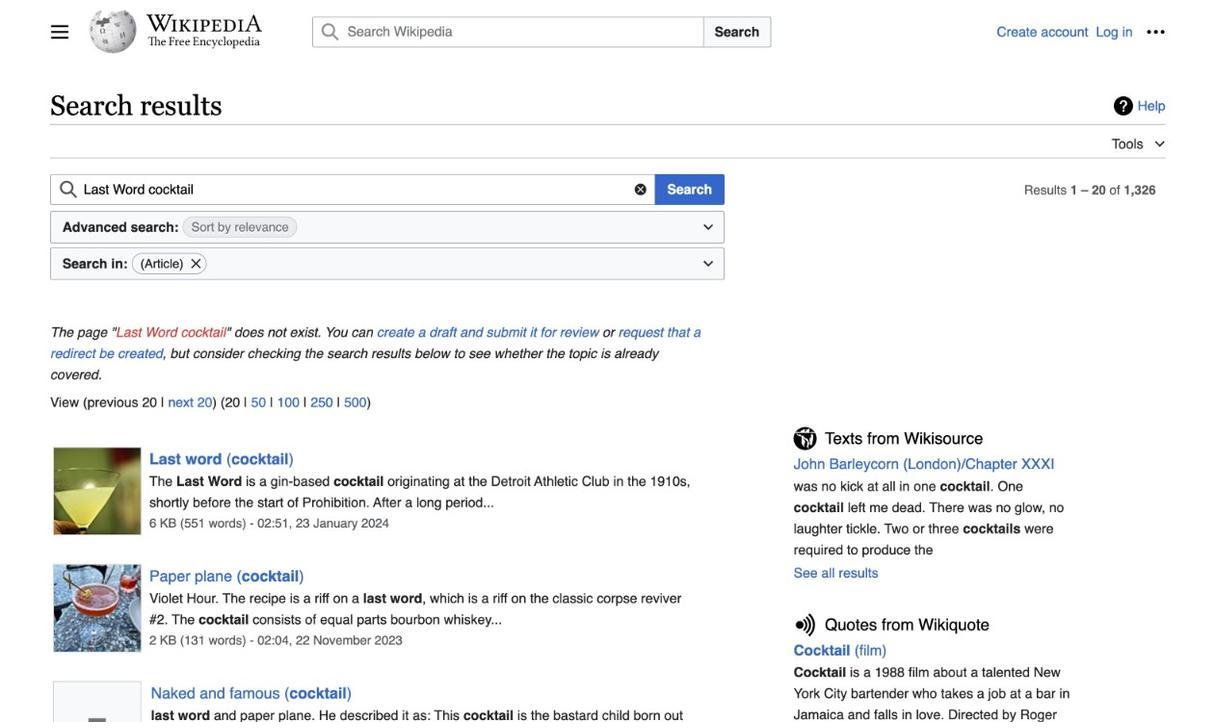 Task type: describe. For each thing, give the bounding box(es) containing it.
wikipedia image
[[147, 14, 262, 32]]

Search Wikipedia search field
[[312, 16, 705, 47]]

thumbnail for paper plane (cocktail) image
[[53, 565, 141, 653]]

logowikiquote image
[[794, 614, 817, 637]]

the free encyclopedia image
[[148, 37, 261, 49]]



Task type: vqa. For each thing, say whether or not it's contained in the screenshot.
hide 'image'
no



Task type: locate. For each thing, give the bounding box(es) containing it.
thumbnail for last word (cocktail) image
[[53, 448, 141, 536]]

menu image
[[50, 22, 69, 41]]

None search field
[[50, 174, 656, 205]]

logowikisource image
[[794, 428, 817, 451]]

log in and more options image
[[1147, 22, 1166, 41]]

personal tools navigation
[[997, 16, 1172, 47]]

main content
[[42, 87, 1174, 723]]

remove image
[[189, 254, 203, 274]]

None search field
[[289, 16, 997, 47]]



